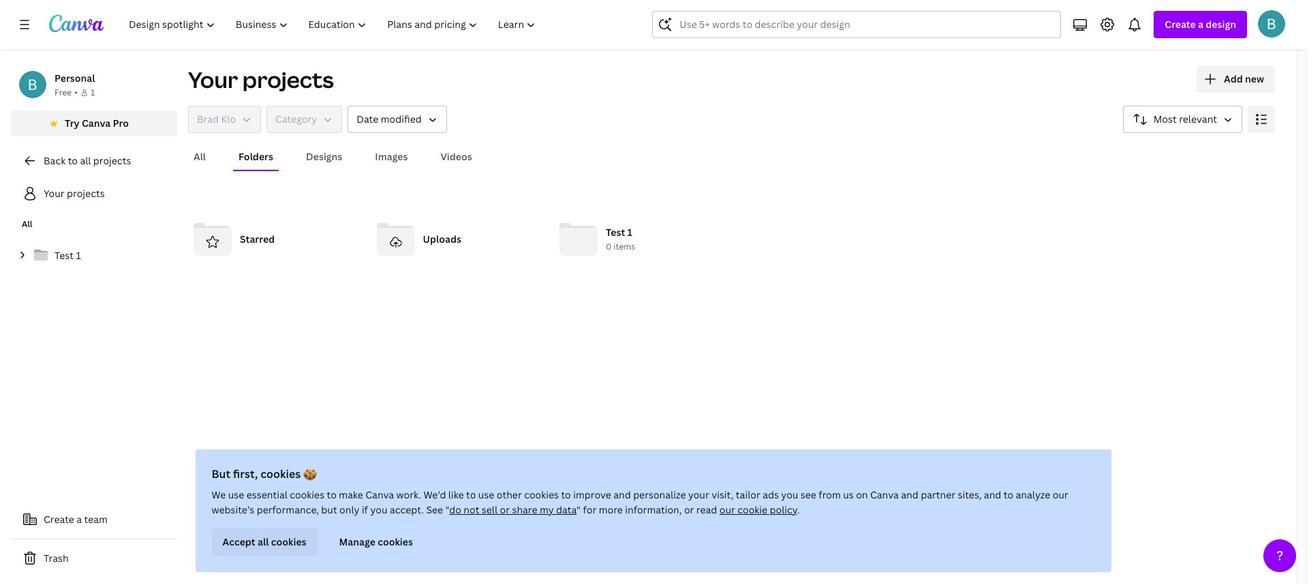 Task type: describe. For each thing, give the bounding box(es) containing it.
2 " from the left
[[577, 503, 581, 516]]

items
[[614, 241, 636, 253]]

our cookie policy link
[[720, 503, 798, 516]]

accept.
[[390, 503, 425, 516]]

information,
[[626, 503, 683, 516]]

0 horizontal spatial all
[[80, 154, 91, 167]]

we use essential cookies to make canva work. we'd like to use other cookies to improve and personalize your visit, tailor ads you see from us on canva and partner sites, and to analyze our website's performance, but only if you accept. see "
[[212, 488, 1069, 516]]

add new button
[[1197, 65, 1276, 93]]

relevant
[[1180, 113, 1218, 125]]

my
[[540, 503, 555, 516]]

create a design button
[[1155, 11, 1248, 38]]

back
[[44, 154, 66, 167]]

cookies up my
[[525, 488, 560, 501]]

2 and from the left
[[902, 488, 919, 501]]

pro
[[113, 117, 129, 130]]

create a design
[[1166, 18, 1237, 31]]

cookies down 🍪
[[290, 488, 325, 501]]

most
[[1154, 113, 1178, 125]]

more
[[600, 503, 624, 516]]

all inside button
[[194, 150, 206, 163]]

" inside the we use essential cookies to make canva work. we'd like to use other cookies to improve and personalize your visit, tailor ads you see from us on canva and partner sites, and to analyze our website's performance, but only if you accept. see "
[[446, 503, 450, 516]]

3 and from the left
[[985, 488, 1002, 501]]

try canva pro
[[65, 117, 129, 130]]

manage
[[340, 535, 376, 548]]

visit,
[[712, 488, 734, 501]]

projects inside back to all projects link
[[93, 154, 131, 167]]

videos button
[[435, 144, 478, 170]]

share
[[513, 503, 538, 516]]

1 vertical spatial all
[[22, 218, 32, 230]]

date modified
[[357, 113, 422, 125]]

uploads
[[423, 233, 462, 245]]

essential
[[247, 488, 288, 501]]

modified
[[381, 113, 422, 125]]

category
[[276, 113, 317, 125]]

designs button
[[301, 144, 348, 170]]

projects inside your projects link
[[67, 187, 105, 200]]

trash link
[[11, 545, 177, 572]]

team
[[84, 513, 108, 526]]

improve
[[574, 488, 612, 501]]

accept all cookies button
[[212, 528, 318, 556]]

images
[[375, 150, 408, 163]]

all button
[[188, 144, 211, 170]]

free •
[[55, 87, 78, 98]]

cookie
[[738, 503, 768, 516]]

1 and from the left
[[614, 488, 632, 501]]

Category button
[[267, 106, 343, 133]]

sites,
[[959, 488, 983, 501]]

Date modified button
[[348, 106, 447, 133]]

brad
[[197, 113, 219, 125]]

top level navigation element
[[120, 11, 548, 38]]

create a team
[[44, 513, 108, 526]]

test for test 1
[[55, 249, 74, 262]]

starred link
[[188, 215, 360, 264]]

analyze
[[1017, 488, 1051, 501]]

make
[[339, 488, 364, 501]]

try canva pro button
[[11, 110, 177, 136]]

try
[[65, 117, 80, 130]]

see
[[801, 488, 817, 501]]

do not sell or share my data link
[[450, 503, 577, 516]]

design
[[1207, 18, 1237, 31]]

brad klo
[[197, 113, 236, 125]]

images button
[[370, 144, 414, 170]]

0
[[606, 241, 612, 253]]

1 for test 1
[[76, 249, 81, 262]]

us
[[844, 488, 855, 501]]

performance,
[[257, 503, 319, 516]]

to up 'data'
[[562, 488, 572, 501]]

add new
[[1225, 72, 1265, 85]]

we
[[212, 488, 226, 501]]

but
[[322, 503, 338, 516]]

if
[[362, 503, 369, 516]]

only
[[340, 503, 360, 516]]

accept all cookies
[[223, 535, 307, 548]]

1 use from the left
[[229, 488, 245, 501]]

1 horizontal spatial canva
[[366, 488, 395, 501]]

we'd
[[424, 488, 447, 501]]

for
[[584, 503, 597, 516]]

personalize
[[634, 488, 687, 501]]

create for create a team
[[44, 513, 74, 526]]



Task type: vqa. For each thing, say whether or not it's contained in the screenshot.
TAILOR
yes



Task type: locate. For each thing, give the bounding box(es) containing it.
tailor
[[737, 488, 761, 501]]

a left design
[[1199, 18, 1204, 31]]

1 or from the left
[[501, 503, 510, 516]]

your
[[188, 65, 238, 94], [44, 187, 65, 200]]

1 horizontal spatial or
[[685, 503, 695, 516]]

0 vertical spatial our
[[1054, 488, 1069, 501]]

accept
[[223, 535, 256, 548]]

cookies down accept.
[[378, 535, 414, 548]]

starred
[[240, 233, 275, 245]]

•
[[75, 87, 78, 98]]

0 vertical spatial all
[[194, 150, 206, 163]]

0 vertical spatial 1
[[91, 87, 95, 98]]

0 horizontal spatial test
[[55, 249, 74, 262]]

projects
[[243, 65, 334, 94], [93, 154, 131, 167], [67, 187, 105, 200]]

your
[[689, 488, 710, 501]]

0 horizontal spatial create
[[44, 513, 74, 526]]

0 vertical spatial you
[[782, 488, 799, 501]]

to right like
[[467, 488, 477, 501]]

your up brad klo
[[188, 65, 238, 94]]

a for team
[[77, 513, 82, 526]]

cookies inside 'manage cookies' button
[[378, 535, 414, 548]]

or left the read
[[685, 503, 695, 516]]

or
[[501, 503, 510, 516], [685, 503, 695, 516]]

1 horizontal spatial all
[[258, 535, 269, 548]]

cookies inside the accept all cookies button
[[272, 535, 307, 548]]

" left for
[[577, 503, 581, 516]]

1 horizontal spatial our
[[1054, 488, 1069, 501]]

do not sell or share my data " for more information, or read our cookie policy .
[[450, 503, 801, 516]]

canva up if
[[366, 488, 395, 501]]

a
[[1199, 18, 1204, 31], [77, 513, 82, 526]]

1 vertical spatial projects
[[93, 154, 131, 167]]

manage cookies button
[[329, 528, 424, 556]]

and right the 'sites,'
[[985, 488, 1002, 501]]

data
[[557, 503, 577, 516]]

back to all projects
[[44, 154, 131, 167]]

create a team button
[[11, 506, 177, 533]]

back to all projects link
[[11, 147, 177, 175]]

1 horizontal spatial your projects
[[188, 65, 334, 94]]

0 vertical spatial your projects
[[188, 65, 334, 94]]

designs
[[306, 150, 343, 163]]

1 vertical spatial you
[[371, 503, 388, 516]]

0 vertical spatial a
[[1199, 18, 1204, 31]]

sell
[[482, 503, 498, 516]]

0 vertical spatial create
[[1166, 18, 1197, 31]]

0 horizontal spatial a
[[77, 513, 82, 526]]

use up 'website's'
[[229, 488, 245, 501]]

canva
[[82, 117, 111, 130], [366, 488, 395, 501], [871, 488, 900, 501]]

1 horizontal spatial use
[[479, 488, 495, 501]]

read
[[697, 503, 718, 516]]

our right analyze
[[1054, 488, 1069, 501]]

create left design
[[1166, 18, 1197, 31]]

all right back
[[80, 154, 91, 167]]

partner
[[922, 488, 956, 501]]

2 horizontal spatial canva
[[871, 488, 900, 501]]

1 vertical spatial create
[[44, 513, 74, 526]]

projects up category
[[243, 65, 334, 94]]

projects down back to all projects
[[67, 187, 105, 200]]

1 horizontal spatial create
[[1166, 18, 1197, 31]]

2 vertical spatial projects
[[67, 187, 105, 200]]

create inside create a team button
[[44, 513, 74, 526]]

new
[[1246, 72, 1265, 85]]

work.
[[397, 488, 422, 501]]

first,
[[234, 466, 258, 481]]

🍪
[[304, 466, 317, 481]]

ads
[[764, 488, 780, 501]]

but first, cookies 🍪
[[212, 466, 317, 481]]

0 vertical spatial your
[[188, 65, 238, 94]]

1 horizontal spatial your
[[188, 65, 238, 94]]

test 1
[[55, 249, 81, 262]]

1 horizontal spatial a
[[1199, 18, 1204, 31]]

create
[[1166, 18, 1197, 31], [44, 513, 74, 526]]

1 vertical spatial 1
[[628, 226, 633, 239]]

website's
[[212, 503, 255, 516]]

from
[[820, 488, 842, 501]]

1 " from the left
[[446, 503, 450, 516]]

2 or from the left
[[685, 503, 695, 516]]

1 horizontal spatial all
[[194, 150, 206, 163]]

0 horizontal spatial and
[[614, 488, 632, 501]]

.
[[798, 503, 801, 516]]

use up sell
[[479, 488, 495, 501]]

your down back
[[44, 187, 65, 200]]

canva right on
[[871, 488, 900, 501]]

you up "policy"
[[782, 488, 799, 501]]

0 horizontal spatial or
[[501, 503, 510, 516]]

klo
[[221, 113, 236, 125]]

and left partner in the right of the page
[[902, 488, 919, 501]]

cookies down 'performance,'
[[272, 535, 307, 548]]

0 horizontal spatial 1
[[76, 249, 81, 262]]

a left team
[[77, 513, 82, 526]]

1 horizontal spatial you
[[782, 488, 799, 501]]

cookies
[[261, 466, 301, 481], [290, 488, 325, 501], [525, 488, 560, 501], [272, 535, 307, 548], [378, 535, 414, 548]]

0 horizontal spatial canva
[[82, 117, 111, 130]]

0 horizontal spatial "
[[446, 503, 450, 516]]

date
[[357, 113, 379, 125]]

to left analyze
[[1005, 488, 1014, 501]]

0 horizontal spatial your projects
[[44, 187, 105, 200]]

Owner button
[[188, 106, 261, 133]]

all
[[80, 154, 91, 167], [258, 535, 269, 548]]

None search field
[[653, 11, 1062, 38]]

policy
[[771, 503, 798, 516]]

all inside button
[[258, 535, 269, 548]]

see
[[427, 503, 444, 516]]

test inside test 1 0 items
[[606, 226, 625, 239]]

folders button
[[233, 144, 279, 170]]

1 inside test 1 0 items
[[628, 226, 633, 239]]

and up do not sell or share my data " for more information, or read our cookie policy .
[[614, 488, 632, 501]]

do
[[450, 503, 462, 516]]

1 horizontal spatial "
[[577, 503, 581, 516]]

a inside button
[[77, 513, 82, 526]]

0 horizontal spatial use
[[229, 488, 245, 501]]

" right see
[[446, 503, 450, 516]]

1 vertical spatial a
[[77, 513, 82, 526]]

to
[[68, 154, 78, 167], [327, 488, 337, 501], [467, 488, 477, 501], [562, 488, 572, 501], [1005, 488, 1014, 501]]

test 1 link
[[11, 241, 177, 270]]

1 vertical spatial test
[[55, 249, 74, 262]]

projects up your projects link on the left of the page
[[93, 154, 131, 167]]

but first, cookies 🍪 dialog
[[196, 449, 1112, 572]]

2 use from the left
[[479, 488, 495, 501]]

to right back
[[68, 154, 78, 167]]

2 horizontal spatial 1
[[628, 226, 633, 239]]

2 vertical spatial 1
[[76, 249, 81, 262]]

to up the but
[[327, 488, 337, 501]]

but
[[212, 466, 231, 481]]

your projects down back to all projects
[[44, 187, 105, 200]]

Search search field
[[680, 12, 1035, 38]]

1 horizontal spatial 1
[[91, 87, 95, 98]]

personal
[[55, 72, 95, 85]]

1 vertical spatial your projects
[[44, 187, 105, 200]]

1 horizontal spatial and
[[902, 488, 919, 501]]

2 horizontal spatial and
[[985, 488, 1002, 501]]

test
[[606, 226, 625, 239], [55, 249, 74, 262]]

canva inside button
[[82, 117, 111, 130]]

1 for test 1 0 items
[[628, 226, 633, 239]]

0 vertical spatial projects
[[243, 65, 334, 94]]

1 right •
[[91, 87, 95, 98]]

0 horizontal spatial our
[[720, 503, 736, 516]]

canva right try
[[82, 117, 111, 130]]

you right if
[[371, 503, 388, 516]]

0 horizontal spatial your
[[44, 187, 65, 200]]

free
[[55, 87, 72, 98]]

1 vertical spatial our
[[720, 503, 736, 516]]

1 vertical spatial your
[[44, 187, 65, 200]]

add
[[1225, 72, 1244, 85]]

and
[[614, 488, 632, 501], [902, 488, 919, 501], [985, 488, 1002, 501]]

create inside create a design 'dropdown button'
[[1166, 18, 1197, 31]]

1
[[91, 87, 95, 98], [628, 226, 633, 239], [76, 249, 81, 262]]

all right accept
[[258, 535, 269, 548]]

test 1 0 items
[[606, 226, 636, 253]]

create for create a design
[[1166, 18, 1197, 31]]

your projects
[[188, 65, 334, 94], [44, 187, 105, 200]]

a inside 'dropdown button'
[[1199, 18, 1204, 31]]

your projects link
[[11, 180, 177, 207]]

not
[[464, 503, 480, 516]]

trash
[[44, 552, 69, 565]]

cookies up essential
[[261, 466, 301, 481]]

1 up items
[[628, 226, 633, 239]]

0 horizontal spatial all
[[22, 218, 32, 230]]

0 vertical spatial test
[[606, 226, 625, 239]]

your projects up 'klo' at the left
[[188, 65, 334, 94]]

like
[[449, 488, 464, 501]]

our inside the we use essential cookies to make canva work. we'd like to use other cookies to improve and personalize your visit, tailor ads you see from us on canva and partner sites, and to analyze our website's performance, but only if you accept. see "
[[1054, 488, 1069, 501]]

folders
[[239, 150, 273, 163]]

brad klo image
[[1259, 10, 1286, 38]]

a for design
[[1199, 18, 1204, 31]]

Sort by button
[[1124, 106, 1243, 133]]

1 vertical spatial all
[[258, 535, 269, 548]]

1 horizontal spatial test
[[606, 226, 625, 239]]

manage cookies
[[340, 535, 414, 548]]

uploads link
[[371, 215, 543, 264]]

1 down your projects link on the left of the page
[[76, 249, 81, 262]]

0 horizontal spatial you
[[371, 503, 388, 516]]

test for test 1 0 items
[[606, 226, 625, 239]]

our down visit,
[[720, 503, 736, 516]]

or right sell
[[501, 503, 510, 516]]

create left team
[[44, 513, 74, 526]]

you
[[782, 488, 799, 501], [371, 503, 388, 516]]

0 vertical spatial all
[[80, 154, 91, 167]]



